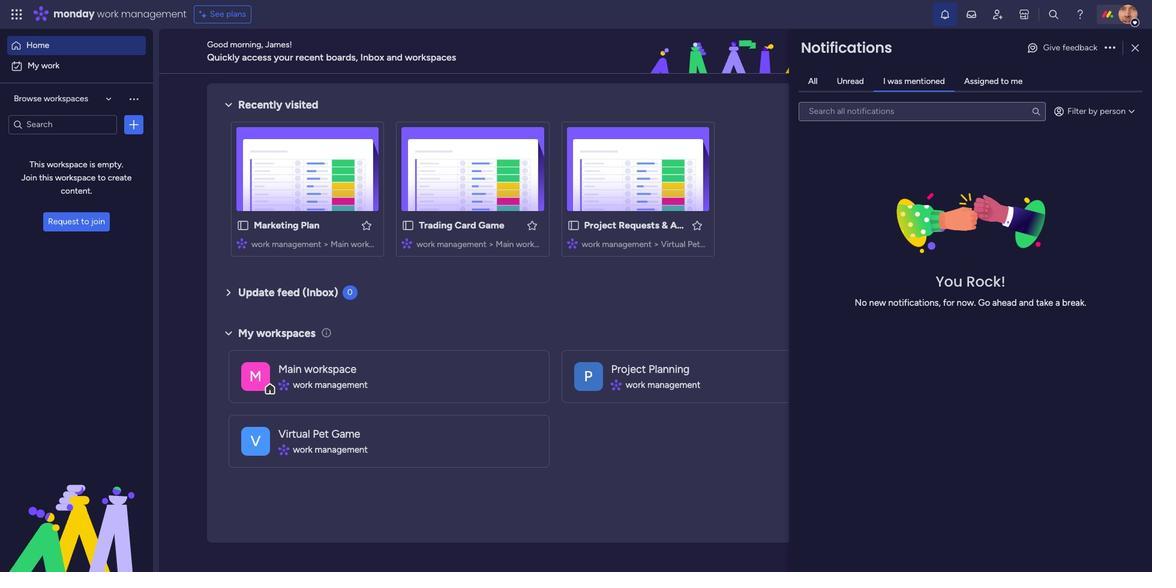 Task type: vqa. For each thing, say whether or not it's contained in the screenshot.
Main
yes



Task type: locate. For each thing, give the bounding box(es) containing it.
0 horizontal spatial game
[[332, 428, 360, 441]]

workspace image for project
[[574, 362, 603, 391]]

notifications image
[[939, 8, 952, 20]]

0 horizontal spatial my
[[28, 61, 39, 71]]

options image
[[1105, 45, 1116, 52]]

0 vertical spatial pet
[[688, 240, 701, 250]]

my inside option
[[28, 61, 39, 71]]

None search field
[[799, 102, 1046, 121]]

0 horizontal spatial pet
[[313, 428, 329, 441]]

0 horizontal spatial lottie animation image
[[0, 451, 153, 573]]

v2 bolt switch image
[[1022, 45, 1029, 58]]

work management down planning
[[626, 380, 701, 391]]

workspaces for browse workspaces
[[44, 94, 88, 104]]

to inside dialog
[[1001, 76, 1009, 86]]

work management for v
[[293, 445, 368, 455]]

2 > from the left
[[489, 240, 494, 250]]

1 horizontal spatial and
[[1019, 297, 1034, 308]]

1 vertical spatial and
[[1019, 297, 1034, 308]]

requests
[[619, 220, 660, 231]]

2 horizontal spatial workspaces
[[405, 51, 456, 63]]

ahead
[[993, 297, 1017, 308]]

1 horizontal spatial to
[[98, 173, 106, 183]]

join
[[91, 217, 105, 227]]

0 vertical spatial and
[[387, 51, 403, 63]]

workspace image containing v
[[241, 427, 270, 456]]

break.
[[1063, 297, 1087, 308]]

1 add to favorites image from the left
[[361, 219, 373, 231]]

1 vertical spatial pet
[[313, 428, 329, 441]]

give
[[1044, 43, 1061, 53]]

1 horizontal spatial lottie animation image
[[579, 29, 916, 74]]

update
[[238, 286, 275, 300]]

trading
[[419, 220, 453, 231]]

0 horizontal spatial public board image
[[237, 219, 250, 232]]

0 vertical spatial my
[[28, 61, 39, 71]]

lottie animation element for quickly access your recent boards, inbox and workspaces
[[579, 29, 916, 74]]

2 vertical spatial workspaces
[[256, 327, 316, 340]]

workspace
[[47, 160, 87, 170], [55, 173, 96, 183], [351, 240, 392, 250], [516, 240, 557, 250], [304, 363, 357, 376]]

1 horizontal spatial >
[[489, 240, 494, 250]]

virtual right v
[[279, 428, 310, 441]]

1 horizontal spatial public board image
[[402, 219, 415, 232]]

public board image for trading card game
[[402, 219, 415, 232]]

quick search
[[1032, 45, 1089, 57]]

1 horizontal spatial workspaces
[[256, 327, 316, 340]]

2 horizontal spatial to
[[1001, 76, 1009, 86]]

and
[[387, 51, 403, 63], [1019, 297, 1034, 308]]

workspace image
[[241, 362, 270, 391]]

1 vertical spatial project
[[611, 363, 646, 376]]

work management > main workspace down card
[[417, 240, 557, 250]]

work inside option
[[41, 61, 59, 71]]

0 horizontal spatial workspaces
[[44, 94, 88, 104]]

0 vertical spatial lottie animation element
[[579, 29, 916, 74]]

management
[[121, 7, 187, 21], [272, 240, 321, 250], [437, 240, 487, 250], [602, 240, 652, 250], [315, 380, 368, 391], [648, 380, 701, 391], [315, 445, 368, 455]]

3 > from the left
[[654, 240, 659, 250]]

and inside good morning, james! quickly access your recent boards, inbox and workspaces
[[387, 51, 403, 63]]

dialog containing notifications
[[789, 29, 1153, 573]]

1 vertical spatial to
[[98, 173, 106, 183]]

pet
[[688, 240, 701, 250], [313, 428, 329, 441]]

me
[[1011, 76, 1023, 86]]

main up the 0
[[331, 240, 349, 250]]

2 public board image from the left
[[402, 219, 415, 232]]

profile
[[1012, 91, 1043, 104]]

workspaces down update feed (inbox) on the left of the page
[[256, 327, 316, 340]]

0 vertical spatial project
[[584, 220, 617, 231]]

> up (inbox)
[[324, 240, 329, 250]]

0 vertical spatial game
[[479, 220, 505, 231]]

workspace image containing p
[[574, 362, 603, 391]]

1 horizontal spatial pet
[[688, 240, 701, 250]]

> down project requests & approvals at the right of page
[[654, 240, 659, 250]]

virtual pet game
[[279, 428, 360, 441]]

public board image
[[237, 219, 250, 232], [402, 219, 415, 232], [567, 219, 580, 232]]

main down trading card game
[[496, 240, 514, 250]]

game
[[479, 220, 505, 231], [703, 240, 725, 250], [332, 428, 360, 441]]

my
[[28, 61, 39, 71], [238, 327, 254, 340]]

and right inbox
[[387, 51, 403, 63]]

project planning
[[611, 363, 690, 376]]

notifications
[[801, 38, 893, 58]]

james!
[[265, 39, 292, 50]]

2 add to favorites image from the left
[[526, 219, 538, 231]]

0 horizontal spatial virtual
[[279, 428, 310, 441]]

1 vertical spatial virtual
[[279, 428, 310, 441]]

0 vertical spatial to
[[1001, 76, 1009, 86]]

work management > main workspace for card
[[417, 240, 557, 250]]

>
[[324, 240, 329, 250], [489, 240, 494, 250], [654, 240, 659, 250]]

1 vertical spatial game
[[703, 240, 725, 250]]

0 vertical spatial virtual
[[661, 240, 686, 250]]

1 horizontal spatial virtual
[[661, 240, 686, 250]]

and inside you rock! no new notifications, for now. go ahead and take a break.
[[1019, 297, 1034, 308]]

quick search button
[[1012, 39, 1099, 63]]

1 vertical spatial my
[[238, 327, 254, 340]]

my down home
[[28, 61, 39, 71]]

workspace image
[[574, 362, 603, 391], [241, 427, 270, 456]]

virtual
[[661, 240, 686, 250], [279, 428, 310, 441]]

search image
[[1032, 107, 1042, 116]]

work
[[97, 7, 119, 21], [41, 61, 59, 71], [252, 240, 270, 250], [417, 240, 435, 250], [582, 240, 600, 250], [293, 380, 313, 391], [626, 380, 645, 391], [293, 445, 313, 455]]

(inbox)
[[303, 286, 338, 300]]

1 horizontal spatial my
[[238, 327, 254, 340]]

0 horizontal spatial workspace image
[[241, 427, 270, 456]]

0 horizontal spatial and
[[387, 51, 403, 63]]

3 public board image from the left
[[567, 219, 580, 232]]

public board image for project requests & approvals
[[567, 219, 580, 232]]

Search in workspace field
[[25, 118, 100, 131]]

main
[[331, 240, 349, 250], [496, 240, 514, 250], [279, 363, 302, 376]]

0 horizontal spatial >
[[324, 240, 329, 250]]

my right close my workspaces image
[[238, 327, 254, 340]]

1 horizontal spatial lottie animation element
[[579, 29, 916, 74]]

feed
[[277, 286, 300, 300]]

inbox
[[360, 51, 384, 63]]

access
[[242, 51, 272, 63]]

go
[[979, 297, 991, 308]]

this
[[39, 173, 53, 183]]

dialog
[[789, 29, 1153, 573]]

and for morning,
[[387, 51, 403, 63]]

Search all notifications search field
[[799, 102, 1046, 121]]

options image
[[128, 119, 140, 131]]

workspaces right inbox
[[405, 51, 456, 63]]

complete
[[937, 91, 985, 104]]

close recently visited image
[[222, 98, 236, 112]]

0 horizontal spatial add to favorites image
[[361, 219, 373, 231]]

1 vertical spatial lottie animation image
[[0, 451, 153, 573]]

0 vertical spatial workspace image
[[574, 362, 603, 391]]

2 vertical spatial game
[[332, 428, 360, 441]]

you rock! no new notifications, for now. go ahead and take a break.
[[855, 272, 1087, 308]]

home link
[[7, 36, 146, 55]]

1 horizontal spatial game
[[479, 220, 505, 231]]

check circle image
[[937, 113, 944, 122]]

workspaces
[[405, 51, 456, 63], [44, 94, 88, 104], [256, 327, 316, 340]]

add to favorites image
[[361, 219, 373, 231], [526, 219, 538, 231]]

1 public board image from the left
[[237, 219, 250, 232]]

give feedback button
[[1022, 38, 1103, 58]]

complete your profile
[[937, 91, 1043, 104]]

1 horizontal spatial add to favorites image
[[526, 219, 538, 231]]

virtual down &
[[661, 240, 686, 250]]

my for my workspaces
[[238, 327, 254, 340]]

notifications,
[[889, 297, 941, 308]]

2 horizontal spatial main
[[496, 240, 514, 250]]

to inside button
[[81, 217, 89, 227]]

monday
[[53, 7, 95, 21]]

see
[[210, 9, 224, 19]]

1 horizontal spatial workspace image
[[574, 362, 603, 391]]

1 horizontal spatial work management > main workspace
[[417, 240, 557, 250]]

project
[[584, 220, 617, 231], [611, 363, 646, 376]]

this workspace is empty. join this workspace to create content.
[[21, 160, 132, 196]]

1 work management > main workspace from the left
[[252, 240, 392, 250]]

approvals
[[670, 220, 715, 231]]

content.
[[61, 186, 92, 196]]

work management > main workspace
[[252, 240, 392, 250], [417, 240, 557, 250]]

1 vertical spatial workspaces
[[44, 94, 88, 104]]

work management down main workspace
[[293, 380, 368, 391]]

main right m
[[279, 363, 302, 376]]

project for project planning
[[611, 363, 646, 376]]

work management for p
[[626, 380, 701, 391]]

workspaces inside browse workspaces "button"
[[44, 94, 88, 104]]

new
[[870, 297, 887, 308]]

to down 'empty.'
[[98, 173, 106, 183]]

0 horizontal spatial lottie animation element
[[0, 451, 153, 573]]

help image
[[1075, 8, 1087, 20]]

project left planning
[[611, 363, 646, 376]]

work management > main workspace down the plan
[[252, 240, 392, 250]]

workspace options image
[[128, 93, 140, 105]]

1 horizontal spatial main
[[331, 240, 349, 250]]

lottie animation image
[[579, 29, 916, 74], [0, 451, 153, 573]]

project inside the quick search results list box
[[584, 220, 617, 231]]

0 vertical spatial lottie animation image
[[579, 29, 916, 74]]

card
[[455, 220, 476, 231]]

2 vertical spatial to
[[81, 217, 89, 227]]

p
[[584, 368, 593, 385]]

1 > from the left
[[324, 240, 329, 250]]

> for card
[[489, 240, 494, 250]]

2 horizontal spatial >
[[654, 240, 659, 250]]

work management down virtual pet game
[[293, 445, 368, 455]]

create
[[108, 173, 132, 183]]

request
[[48, 217, 79, 227]]

lottie animation element
[[579, 29, 916, 74], [0, 451, 153, 573]]

2 work management > main workspace from the left
[[417, 240, 557, 250]]

setup account link
[[937, 110, 1099, 124]]

0 vertical spatial workspaces
[[405, 51, 456, 63]]

good
[[207, 39, 228, 50]]

to left join
[[81, 217, 89, 227]]

and left the take at bottom right
[[1019, 297, 1034, 308]]

public board image for marketing plan
[[237, 219, 250, 232]]

lottie animation image for quickly access your recent boards, inbox and workspaces
[[579, 29, 916, 74]]

2 horizontal spatial public board image
[[567, 219, 580, 232]]

0 horizontal spatial work management > main workspace
[[252, 240, 392, 250]]

project left requests
[[584, 220, 617, 231]]

templates image image
[[929, 242, 1088, 324]]

> down trading card game
[[489, 240, 494, 250]]

workspaces for my workspaces
[[256, 327, 316, 340]]

workspaces up the search in workspace "field"
[[44, 94, 88, 104]]

open update feed (inbox) image
[[222, 286, 236, 300]]

0 horizontal spatial to
[[81, 217, 89, 227]]

1 vertical spatial lottie animation element
[[0, 451, 153, 573]]

1 vertical spatial workspace image
[[241, 427, 270, 456]]

to left me
[[1001, 76, 1009, 86]]

select product image
[[11, 8, 23, 20]]

by
[[1089, 106, 1098, 116]]



Task type: describe. For each thing, give the bounding box(es) containing it.
recently
[[238, 98, 283, 112]]

account
[[975, 112, 1009, 122]]

all
[[809, 76, 818, 86]]

request to join
[[48, 217, 105, 227]]

game for trading card game
[[479, 220, 505, 231]]

my work
[[28, 61, 59, 71]]

> for requests
[[654, 240, 659, 250]]

browse workspaces button
[[8, 90, 117, 109]]

browse
[[14, 94, 42, 104]]

to inside this workspace is empty. join this workspace to create content.
[[98, 173, 106, 183]]

update feed image
[[966, 8, 978, 20]]

person
[[1100, 106, 1126, 116]]

update feed (inbox)
[[238, 286, 338, 300]]

recently visited
[[238, 98, 318, 112]]

join
[[21, 173, 37, 183]]

add to favorites image
[[691, 219, 703, 231]]

assigned
[[965, 76, 999, 86]]

setup account
[[949, 112, 1009, 122]]

your
[[987, 91, 1009, 104]]

2 horizontal spatial game
[[703, 240, 725, 250]]

lottie animation image for join this workspace to create content.
[[0, 451, 153, 573]]

project for project requests & approvals
[[584, 220, 617, 231]]

morning,
[[230, 39, 263, 50]]

dapulse x slim image
[[1081, 87, 1095, 101]]

plan
[[301, 220, 320, 231]]

filter by person button
[[1049, 102, 1143, 121]]

planning
[[649, 363, 690, 376]]

to for me
[[1001, 76, 1009, 86]]

see plans
[[210, 9, 246, 19]]

you
[[936, 272, 963, 291]]

home
[[26, 40, 49, 50]]

workspaces inside good morning, james! quickly access your recent boards, inbox and workspaces
[[405, 51, 456, 63]]

my work link
[[7, 56, 146, 76]]

no
[[855, 297, 867, 308]]

v
[[251, 433, 261, 450]]

virtual inside the quick search results list box
[[661, 240, 686, 250]]

0 horizontal spatial main
[[279, 363, 302, 376]]

plans
[[226, 9, 246, 19]]

filter by person
[[1068, 106, 1126, 116]]

work management > virtual pet game
[[582, 240, 725, 250]]

&
[[662, 220, 668, 231]]

a
[[1056, 297, 1061, 308]]

visited
[[285, 98, 318, 112]]

james peterson image
[[1119, 5, 1138, 24]]

my workspaces
[[238, 327, 316, 340]]

lottie animation element for join this workspace to create content.
[[0, 451, 153, 573]]

main workspace
[[279, 363, 357, 376]]

work management for m
[[293, 380, 368, 391]]

marketing plan
[[254, 220, 320, 231]]

quick search results list box
[[222, 112, 890, 271]]

invite members image
[[992, 8, 1004, 20]]

mentioned
[[905, 76, 945, 86]]

feedback
[[1063, 43, 1098, 53]]

my work option
[[7, 56, 146, 76]]

home option
[[7, 36, 146, 55]]

is
[[90, 160, 95, 170]]

work management > main workspace for plan
[[252, 240, 392, 250]]

main for trading card game
[[496, 240, 514, 250]]

i
[[884, 76, 886, 86]]

request to join button
[[43, 213, 110, 232]]

assigned to me
[[965, 76, 1023, 86]]

add to favorites image for trading card game
[[526, 219, 538, 231]]

unread
[[837, 76, 865, 86]]

empty.
[[97, 160, 123, 170]]

0
[[347, 288, 353, 298]]

> for plan
[[324, 240, 329, 250]]

main for marketing plan
[[331, 240, 349, 250]]

i was mentioned
[[884, 76, 945, 86]]

search
[[1059, 45, 1089, 57]]

workspace image for virtual
[[241, 427, 270, 456]]

good morning, james! quickly access your recent boards, inbox and workspaces
[[207, 39, 456, 63]]

close my workspaces image
[[222, 326, 236, 341]]

quickly
[[207, 51, 240, 63]]

your
[[274, 51, 293, 63]]

trading card game
[[419, 220, 505, 231]]

give feedback
[[1044, 43, 1098, 53]]

take
[[1037, 297, 1054, 308]]

see plans button
[[194, 5, 252, 23]]

this
[[30, 160, 45, 170]]

quick
[[1032, 45, 1057, 57]]

m
[[250, 368, 262, 385]]

search everything image
[[1048, 8, 1060, 20]]

monday marketplace image
[[1019, 8, 1031, 20]]

filter
[[1068, 106, 1087, 116]]

for
[[944, 297, 955, 308]]

recent
[[296, 51, 324, 63]]

rock!
[[967, 272, 1006, 291]]

add to favorites image for marketing plan
[[361, 219, 373, 231]]

monday work management
[[53, 7, 187, 21]]

pet inside the quick search results list box
[[688, 240, 701, 250]]

and for rock!
[[1019, 297, 1034, 308]]

project requests & approvals
[[584, 220, 715, 231]]

was
[[888, 76, 903, 86]]

browse workspaces
[[14, 94, 88, 104]]

now.
[[957, 297, 976, 308]]

setup
[[949, 112, 973, 122]]

my for my work
[[28, 61, 39, 71]]

to for join
[[81, 217, 89, 227]]

boards,
[[326, 51, 358, 63]]

game for virtual pet game
[[332, 428, 360, 441]]



